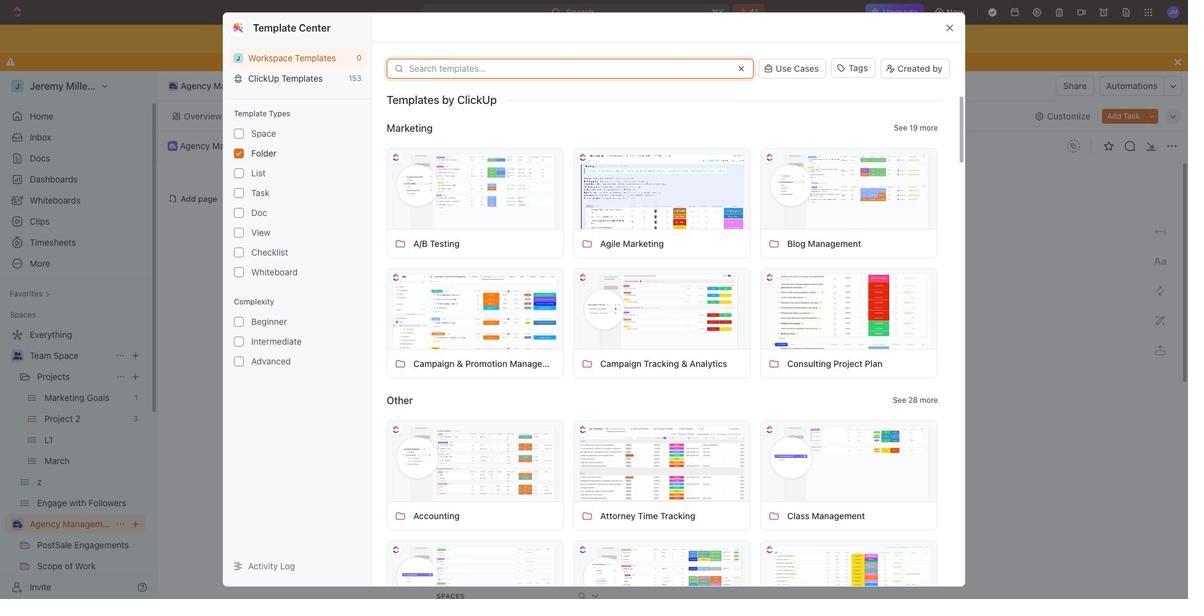 Task type: locate. For each thing, give the bounding box(es) containing it.
0 horizontal spatial folder template image
[[395, 358, 406, 369]]

None checkbox
[[234, 129, 244, 139], [234, 149, 244, 159], [234, 188, 244, 198], [234, 208, 244, 218], [234, 228, 244, 238], [234, 248, 244, 258], [234, 317, 244, 327], [234, 337, 244, 347], [234, 129, 244, 139], [234, 149, 244, 159], [234, 188, 244, 198], [234, 208, 244, 218], [234, 228, 244, 238], [234, 248, 244, 258], [234, 317, 244, 327], [234, 337, 244, 347]]

folder template element
[[395, 238, 406, 249], [582, 238, 593, 249], [769, 238, 780, 249], [395, 358, 406, 369], [582, 358, 593, 369], [769, 358, 780, 369], [395, 511, 406, 522], [582, 511, 593, 522], [769, 511, 780, 522]]

folder template image
[[395, 238, 406, 249], [769, 238, 780, 249], [582, 358, 593, 369], [769, 358, 780, 369], [395, 511, 406, 522], [582, 511, 593, 522], [769, 511, 780, 522]]

1 vertical spatial business time image
[[13, 521, 22, 528]]

None checkbox
[[234, 168, 244, 178], [234, 268, 244, 277], [234, 357, 244, 367], [234, 168, 244, 178], [234, 268, 244, 277], [234, 357, 244, 367]]

sidebar navigation
[[0, 71, 158, 599]]

business time image
[[170, 83, 177, 89], [13, 521, 22, 528]]

0 vertical spatial business time image
[[170, 83, 177, 89]]

tree
[[5, 325, 146, 599]]

user group image
[[13, 352, 22, 360]]

folder template image
[[582, 238, 593, 249], [395, 358, 406, 369]]

1 vertical spatial folder template image
[[395, 358, 406, 369]]

jeremy miller's workspace, , element
[[233, 53, 243, 63]]

tree inside sidebar navigation
[[5, 325, 146, 599]]

1 horizontal spatial folder template image
[[582, 238, 593, 249]]



Task type: vqa. For each thing, say whether or not it's contained in the screenshot.
view inside Add apps and websites alongside your tasks with Embed view to save time and reduce context switching.
no



Task type: describe. For each thing, give the bounding box(es) containing it.
0 vertical spatial folder template image
[[582, 238, 593, 249]]

0 horizontal spatial business time image
[[13, 521, 22, 528]]

Search templates... text field
[[409, 64, 729, 74]]

business time image
[[170, 144, 176, 148]]

1 horizontal spatial business time image
[[170, 83, 177, 89]]



